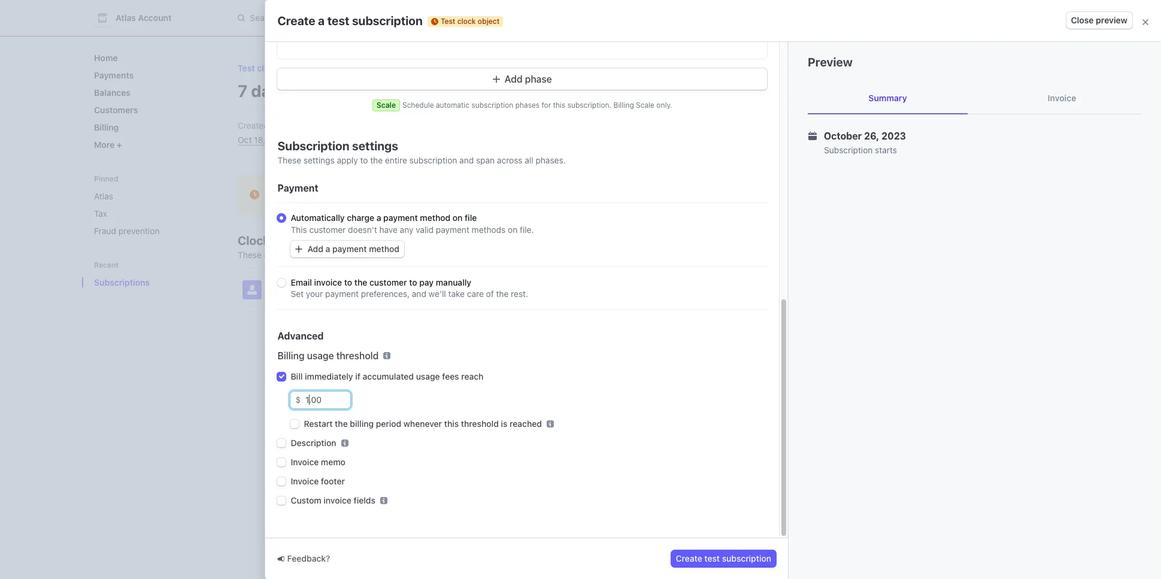 Task type: locate. For each thing, give the bounding box(es) containing it.
on
[[271, 120, 280, 131], [453, 213, 463, 223], [508, 225, 518, 235]]

objects left svg icon
[[264, 250, 292, 260]]

1 vertical spatial clock
[[286, 190, 311, 201]]

payment inside email invoice to the customer to pay manually set your payment preferences, and we'll take care of the rest.
[[325, 289, 359, 299]]

0 horizontal spatial of
[[426, 250, 433, 260]]

0 vertical spatial add
[[505, 74, 523, 84]]

1 horizontal spatial atlas
[[116, 13, 136, 23]]

of inside the clock objects these objects are tied to the time and existence of this clock.
[[426, 250, 433, 260]]

1 vertical spatial billing
[[94, 122, 119, 132]]

of right existence
[[426, 250, 433, 260]]

0 vertical spatial a
[[318, 13, 325, 27]]

1 vertical spatial this
[[436, 250, 450, 260]]

0 vertical spatial test
[[327, 13, 349, 27]]

doesn't
[[348, 225, 377, 235]]

1 scale from the left
[[377, 101, 396, 110]]

18,
[[254, 135, 265, 145]]

0 horizontal spatial is
[[336, 190, 344, 201]]

method
[[420, 213, 450, 223], [369, 244, 399, 254]]

this right the for
[[553, 101, 565, 110]]

atlas down pinned
[[94, 191, 113, 201]]

objects up are
[[272, 234, 314, 247]]

summary link
[[808, 83, 968, 114]]

clock left object on the top left of the page
[[457, 16, 476, 25]]

1 vertical spatial of
[[486, 289, 494, 299]]

if
[[355, 371, 360, 381]]

to down add a payment method button
[[344, 277, 352, 287]]

only.
[[657, 101, 672, 110]]

usage up immediately
[[307, 350, 334, 361]]

account
[[138, 13, 172, 23]]

threshold
[[336, 350, 379, 361], [461, 419, 499, 429]]

atlas account
[[116, 13, 172, 23]]

1 horizontal spatial clock
[[457, 16, 476, 25]]

a inside add a payment method button
[[326, 244, 330, 254]]

2 vertical spatial on
[[508, 225, 518, 235]]

1 vertical spatial invoice
[[324, 495, 351, 505]]

0 horizontal spatial scale
[[377, 101, 396, 110]]

tab list
[[808, 83, 1142, 114]]

2023 right the 18,
[[267, 135, 288, 145]]

test left object on the top left of the page
[[441, 16, 455, 25]]

recent navigation links element
[[82, 260, 214, 292]]

1 horizontal spatial 2023
[[882, 131, 906, 141]]

subscription.
[[567, 101, 611, 110]]

atlas left account
[[116, 13, 136, 23]]

starts
[[875, 145, 897, 155]]

1 horizontal spatial scale
[[636, 101, 654, 110]]

0 horizontal spatial customer
[[309, 225, 346, 235]]

of right "care"
[[486, 289, 494, 299]]

billing for billing link
[[94, 122, 119, 132]]

0 vertical spatial invoice
[[1048, 93, 1076, 103]]

0 vertical spatial create
[[278, 13, 315, 27]]

payment down doesn't on the top left
[[332, 244, 367, 254]]

2 horizontal spatial a
[[376, 213, 381, 223]]

subscription
[[278, 139, 349, 153], [824, 145, 873, 155]]

the clock time is
[[266, 190, 346, 201]]

this right whenever
[[444, 419, 459, 429]]

customer
[[269, 278, 308, 289]]

test clocks link
[[238, 63, 283, 73]]

1 horizontal spatial customer
[[369, 277, 407, 287]]

2 vertical spatial billing
[[278, 350, 305, 361]]

2023 up 'starts'
[[882, 131, 906, 141]]

0 horizontal spatial 2023
[[267, 135, 288, 145]]

1 horizontal spatial test
[[441, 16, 455, 25]]

0 vertical spatial on
[[271, 120, 280, 131]]

1 vertical spatial a
[[376, 213, 381, 223]]

bill
[[291, 371, 303, 381]]

0 vertical spatial and
[[459, 155, 474, 165]]

this
[[553, 101, 565, 110], [436, 250, 450, 260], [444, 419, 459, 429]]

core navigation links element
[[89, 48, 204, 154]]

2 vertical spatial invoice
[[291, 476, 319, 486]]

1 vertical spatial and
[[370, 250, 384, 260]]

1 horizontal spatial billing
[[278, 350, 305, 361]]

0 horizontal spatial clock
[[286, 190, 311, 201]]

2 horizontal spatial and
[[459, 155, 474, 165]]

0 horizontal spatial atlas
[[94, 191, 113, 201]]

schedule automatic subscription phases for this subscription. billing scale only.
[[402, 101, 672, 110]]

payment right your
[[325, 289, 359, 299]]

1 vertical spatial create
[[676, 553, 702, 563]]

1 horizontal spatial test
[[704, 553, 720, 563]]

tax
[[94, 208, 107, 219]]

1 horizontal spatial time
[[351, 250, 368, 260]]

add right are
[[307, 244, 323, 254]]

and inside subscription settings these settings apply to the entire subscription and span across all phases.
[[459, 155, 474, 165]]

2023 inside the october 26, 2023 subscription starts
[[882, 131, 906, 141]]

usage left "fees"
[[416, 371, 440, 381]]

test
[[441, 16, 455, 25], [238, 63, 255, 73]]

0 horizontal spatial these
[[238, 250, 262, 260]]

method up valid
[[420, 213, 450, 223]]

and down the pay
[[412, 289, 426, 299]]

0 horizontal spatial create
[[278, 13, 315, 27]]

invoice
[[1048, 93, 1076, 103], [291, 457, 319, 467], [291, 476, 319, 486]]

object
[[478, 16, 500, 25]]

and left span
[[459, 155, 474, 165]]

phases.
[[536, 155, 566, 165]]

1 horizontal spatial settings
[[352, 139, 398, 153]]

add phase button
[[278, 68, 767, 90]]

threshold up if
[[336, 350, 379, 361]]

invoice inside email invoice to the customer to pay manually set your payment preferences, and we'll take care of the rest.
[[314, 277, 342, 287]]

invoice for invoice footer
[[291, 476, 319, 486]]

0 horizontal spatial time
[[313, 190, 334, 201]]

time
[[313, 190, 334, 201], [351, 250, 368, 260]]

0 horizontal spatial on
[[271, 120, 280, 131]]

the inside the clock objects these objects are tied to the time and existence of this clock.
[[336, 250, 348, 260]]

settings up "entire"
[[352, 139, 398, 153]]

invoice down footer
[[324, 495, 351, 505]]

atlas inside "atlas account" button
[[116, 13, 136, 23]]

2 vertical spatial and
[[412, 289, 426, 299]]

customer
[[309, 225, 346, 235], [369, 277, 407, 287]]

0 horizontal spatial a
[[318, 13, 325, 27]]

$ button
[[291, 392, 301, 408]]

add right svg image at the top of page
[[505, 74, 523, 84]]

1 horizontal spatial usage
[[416, 371, 440, 381]]

2 vertical spatial this
[[444, 419, 459, 429]]

0 vertical spatial customer
[[309, 225, 346, 235]]

1 vertical spatial on
[[453, 213, 463, 223]]

test for test clocks
[[238, 63, 255, 73]]

create test subscription
[[676, 553, 771, 563]]

atlas inside atlas link
[[94, 191, 113, 201]]

a right tied
[[326, 244, 330, 254]]

invoice for custom
[[324, 495, 351, 505]]

restart the billing period whenever this threshold is reached
[[304, 419, 542, 429]]

and
[[459, 155, 474, 165], [370, 250, 384, 260], [412, 289, 426, 299]]

0 vertical spatial these
[[278, 155, 301, 165]]

26,
[[864, 131, 879, 141]]

oct
[[238, 135, 252, 145]]

these down clock
[[238, 250, 262, 260]]

span
[[476, 155, 495, 165]]

add a payment method button
[[291, 241, 404, 257]]

0 horizontal spatial method
[[369, 244, 399, 254]]

0 vertical spatial is
[[336, 190, 344, 201]]

on left file
[[453, 213, 463, 223]]

1 vertical spatial usage
[[416, 371, 440, 381]]

to right tied
[[326, 250, 334, 260]]

a for test
[[318, 13, 325, 27]]

these inside subscription settings these settings apply to the entire subscription and span across all phases.
[[278, 155, 301, 165]]

1 vertical spatial is
[[501, 419, 507, 429]]

test data
[[564, 37, 598, 44]]

memo
[[321, 457, 345, 467]]

2 vertical spatial a
[[326, 244, 330, 254]]

on left file.
[[508, 225, 518, 235]]

the
[[370, 155, 383, 165], [336, 250, 348, 260], [354, 277, 367, 287], [496, 289, 509, 299], [335, 419, 348, 429]]

1 vertical spatial threshold
[[461, 419, 499, 429]]

test clocks
[[238, 63, 283, 73]]

create
[[278, 13, 315, 27], [676, 553, 702, 563]]

0 vertical spatial test
[[441, 16, 455, 25]]

payment inside add a payment method button
[[332, 244, 367, 254]]

0 vertical spatial settings
[[352, 139, 398, 153]]

0 horizontal spatial and
[[370, 250, 384, 260]]

1 vertical spatial invoice
[[291, 457, 319, 467]]

0 vertical spatial method
[[420, 213, 450, 223]]

create for create a test subscription
[[278, 13, 315, 27]]

1 horizontal spatial and
[[412, 289, 426, 299]]

this left clock.
[[436, 250, 450, 260]]

settings down 30
[[304, 155, 335, 165]]

1 vertical spatial method
[[369, 244, 399, 254]]

add phase
[[505, 74, 552, 84]]

balances link
[[89, 83, 204, 102]]

payments
[[94, 70, 134, 80]]

svg image
[[493, 76, 500, 83]]

to inside the clock objects these objects are tied to the time and existence of this clock.
[[326, 250, 334, 260]]

0 horizontal spatial subscription
[[278, 139, 349, 153]]

create inside button
[[676, 553, 702, 563]]

test
[[564, 37, 580, 44]]

customer bibbybib@gmail.com
[[269, 278, 350, 301]]

trial
[[283, 81, 314, 100]]

1 horizontal spatial a
[[326, 244, 330, 254]]

recent
[[94, 260, 119, 269]]

schedule
[[402, 101, 434, 110]]

to left the pay
[[409, 277, 417, 287]]

to right 'apply'
[[360, 155, 368, 165]]

restart
[[304, 419, 333, 429]]

and down have
[[370, 250, 384, 260]]

is up automatically
[[336, 190, 344, 201]]

1 vertical spatial settings
[[304, 155, 335, 165]]

days
[[324, 135, 342, 145]]

1 horizontal spatial add
[[505, 74, 523, 84]]

to
[[360, 155, 368, 165], [326, 250, 334, 260], [344, 277, 352, 287], [409, 277, 417, 287]]

1 vertical spatial add
[[307, 244, 323, 254]]

1 horizontal spatial these
[[278, 155, 301, 165]]

1 horizontal spatial of
[[486, 289, 494, 299]]

1 vertical spatial these
[[238, 250, 262, 260]]

add
[[505, 74, 523, 84], [307, 244, 323, 254]]

1 horizontal spatial subscription
[[824, 145, 873, 155]]

test clock object
[[441, 16, 500, 25]]

on up oct 18, 2023 button
[[271, 120, 280, 131]]

1 horizontal spatial threshold
[[461, 419, 499, 429]]

more
[[94, 140, 117, 150]]

and for clock objects
[[370, 250, 384, 260]]

0 vertical spatial atlas
[[116, 13, 136, 23]]

1 vertical spatial test
[[704, 553, 720, 563]]

the left 'billing'
[[335, 419, 348, 429]]

the left rest.
[[496, 289, 509, 299]]

billing right subscription.
[[613, 101, 634, 110]]

advanced
[[278, 331, 324, 341]]

billing up more
[[94, 122, 119, 132]]

a up have
[[376, 213, 381, 223]]

0 horizontal spatial add
[[307, 244, 323, 254]]

a right search
[[318, 13, 325, 27]]

fraud prevention
[[94, 226, 160, 236]]

any
[[400, 225, 413, 235]]

the right tied
[[336, 250, 348, 260]]

subscription up 'apply'
[[278, 139, 349, 153]]

1 vertical spatial time
[[351, 250, 368, 260]]

1 vertical spatial objects
[[264, 250, 292, 260]]

usage
[[307, 350, 334, 361], [416, 371, 440, 381]]

2 scale from the left
[[636, 101, 654, 110]]

0 horizontal spatial threshold
[[336, 350, 379, 361]]

and inside the clock objects these objects are tied to the time and existence of this clock.
[[370, 250, 384, 260]]

customer up preferences,
[[369, 277, 407, 287]]

time up automatically
[[313, 190, 334, 201]]

0 vertical spatial of
[[426, 250, 433, 260]]

1 vertical spatial test
[[238, 63, 255, 73]]

method down have
[[369, 244, 399, 254]]

payment down file
[[436, 225, 469, 235]]

atlas for atlas
[[94, 191, 113, 201]]

atlas
[[116, 13, 136, 23], [94, 191, 113, 201]]

invoice up your
[[314, 277, 342, 287]]

scale left schedule
[[377, 101, 396, 110]]

test up 7
[[238, 63, 255, 73]]

billing
[[613, 101, 634, 110], [94, 122, 119, 132], [278, 350, 305, 361]]

close preview
[[1071, 15, 1128, 25]]

on inside created on oct 18, 2023
[[271, 120, 280, 131]]

subscription down october
[[824, 145, 873, 155]]

scale
[[377, 101, 396, 110], [636, 101, 654, 110]]

0 horizontal spatial usage
[[307, 350, 334, 361]]

and inside email invoice to the customer to pay manually set your payment preferences, and we'll take care of the rest.
[[412, 289, 426, 299]]

threshold left reached
[[461, 419, 499, 429]]

0 vertical spatial clock
[[457, 16, 476, 25]]

0 vertical spatial invoice
[[314, 277, 342, 287]]

None text field
[[301, 392, 351, 408]]

customer inside email invoice to the customer to pay manually set your payment preferences, and we'll take care of the rest.
[[369, 277, 407, 287]]

0 vertical spatial billing
[[613, 101, 634, 110]]

1 vertical spatial customer
[[369, 277, 407, 287]]

to inside subscription settings these settings apply to the entire subscription and span across all phases.
[[360, 155, 368, 165]]

0 horizontal spatial test
[[327, 13, 349, 27]]

accumulated
[[363, 371, 414, 381]]

these inside the clock objects these objects are tied to the time and existence of this clock.
[[238, 250, 262, 260]]

of
[[426, 250, 433, 260], [486, 289, 494, 299]]

automatically charge a payment method on file
[[291, 213, 477, 223]]

clock for time
[[286, 190, 311, 201]]

bill immediately if accumulated usage fees reach
[[291, 371, 484, 381]]

scale left the only.
[[636, 101, 654, 110]]

0 horizontal spatial test
[[238, 63, 255, 73]]

add for add phase
[[505, 74, 523, 84]]

0 vertical spatial this
[[553, 101, 565, 110]]

rest.
[[511, 289, 528, 299]]

test
[[327, 13, 349, 27], [704, 553, 720, 563]]

billing inside core navigation links element
[[94, 122, 119, 132]]

automatically
[[291, 213, 345, 223]]

1 vertical spatial atlas
[[94, 191, 113, 201]]

clock right the
[[286, 190, 311, 201]]

the left "entire"
[[370, 155, 383, 165]]

these for subscription settings
[[278, 155, 301, 165]]

time down doesn't on the top left
[[351, 250, 368, 260]]

svg image
[[295, 246, 303, 253]]

feedback? button
[[278, 553, 330, 565]]

2 horizontal spatial billing
[[613, 101, 634, 110]]

0 horizontal spatial billing
[[94, 122, 119, 132]]

billing up bill
[[278, 350, 305, 361]]

subscription settings these settings apply to the entire subscription and span across all phases.
[[278, 139, 566, 165]]

1 horizontal spatial create
[[676, 553, 702, 563]]

home link
[[89, 48, 204, 68]]

customer down automatically
[[309, 225, 346, 235]]

these up payment
[[278, 155, 301, 165]]

2 horizontal spatial on
[[508, 225, 518, 235]]

is left reached
[[501, 419, 507, 429]]



Task type: vqa. For each thing, say whether or not it's contained in the screenshot.
The Developers link at the top of page
no



Task type: describe. For each thing, give the bounding box(es) containing it.
the
[[266, 190, 284, 201]]

this customer doesn't have any valid payment methods on file.
[[291, 225, 534, 235]]

preview
[[808, 55, 853, 69]]

atlas account button
[[94, 10, 183, 26]]

take
[[448, 289, 465, 299]]

time inside the clock objects these objects are tied to the time and existence of this clock.
[[351, 250, 368, 260]]

we'll
[[429, 289, 446, 299]]

7
[[238, 81, 248, 100]]

prevention
[[118, 226, 160, 236]]

a for payment
[[326, 244, 330, 254]]

phases
[[515, 101, 540, 110]]

created on oct 18, 2023
[[238, 120, 288, 145]]

created
[[238, 120, 269, 131]]

invoice link
[[982, 83, 1142, 114]]

fields
[[354, 495, 375, 505]]

feedback?
[[287, 553, 330, 563]]

0 vertical spatial threshold
[[336, 350, 379, 361]]

methods
[[472, 225, 506, 235]]

the up preferences,
[[354, 277, 367, 287]]

fees
[[442, 371, 459, 381]]

entire
[[385, 155, 407, 165]]

billing link
[[89, 117, 204, 137]]

subscription inside subscription settings these settings apply to the entire subscription and span across all phases.
[[409, 155, 457, 165]]

Search search field
[[231, 7, 568, 29]]

this inside the clock objects these objects are tied to the time and existence of this clock.
[[436, 250, 450, 260]]

0 vertical spatial usage
[[307, 350, 334, 361]]

bibbybib@gmail.com
[[269, 290, 350, 301]]

subscriptions
[[94, 277, 150, 287]]

0 vertical spatial objects
[[272, 234, 314, 247]]

description
[[291, 438, 336, 448]]

this for whenever
[[444, 419, 459, 429]]

fraud prevention link
[[89, 221, 204, 241]]

pinned element
[[89, 186, 204, 241]]

day
[[251, 81, 280, 100]]

add for add a payment method
[[307, 244, 323, 254]]

method inside button
[[369, 244, 399, 254]]

the inside subscription settings these settings apply to the entire subscription and span across all phases.
[[370, 155, 383, 165]]

search
[[250, 13, 277, 23]]

7 day trial
[[238, 81, 314, 100]]

subscriptions link
[[89, 272, 187, 292]]

payment up any
[[383, 213, 418, 223]]

care
[[467, 289, 484, 299]]

manually
[[436, 277, 471, 287]]

billing usage threshold
[[278, 350, 379, 361]]

file.
[[520, 225, 534, 235]]

clock objects these objects are tied to the time and existence of this clock.
[[238, 234, 475, 260]]

tied
[[309, 250, 324, 260]]

reached
[[510, 419, 542, 429]]

email
[[291, 277, 312, 287]]

billing for billing usage threshold
[[278, 350, 305, 361]]

pinned
[[94, 174, 118, 183]]

clock.
[[452, 250, 475, 260]]

test inside create test subscription button
[[704, 553, 720, 563]]

these for clock objects
[[238, 250, 262, 260]]

custom
[[291, 495, 321, 505]]

pinned navigation links element
[[89, 174, 204, 241]]

october 26, 2023 subscription starts
[[824, 131, 906, 155]]

invoice for invoice memo
[[291, 457, 319, 467]]

$
[[295, 395, 301, 405]]

clock
[[238, 234, 270, 247]]

oct 18, 2023 button
[[238, 134, 288, 146]]

invoice memo
[[291, 457, 345, 467]]

this for for
[[553, 101, 565, 110]]

footer
[[321, 476, 345, 486]]

reach
[[461, 371, 484, 381]]

30
[[312, 135, 322, 145]]

and for subscription settings
[[459, 155, 474, 165]]

billing
[[350, 419, 374, 429]]

summary
[[869, 93, 907, 103]]

0 horizontal spatial settings
[[304, 155, 335, 165]]

subscription inside button
[[722, 553, 771, 563]]

subscription inside the october 26, 2023 subscription starts
[[824, 145, 873, 155]]

customers link
[[89, 100, 204, 120]]

invoice footer
[[291, 476, 345, 486]]

your
[[306, 289, 323, 299]]

2023 inside created on oct 18, 2023
[[267, 135, 288, 145]]

tab list containing summary
[[808, 83, 1142, 114]]

close
[[1071, 15, 1094, 25]]

add a payment method
[[307, 244, 399, 254]]

1 horizontal spatial method
[[420, 213, 450, 223]]

atlas for atlas account
[[116, 13, 136, 23]]

across
[[497, 155, 522, 165]]

set
[[291, 289, 304, 299]]

invoice for email
[[314, 277, 342, 287]]

preview
[[1096, 15, 1128, 25]]

invoice for invoice
[[1048, 93, 1076, 103]]

immediately
[[305, 371, 353, 381]]

1 horizontal spatial on
[[453, 213, 463, 223]]

charge
[[347, 213, 374, 223]]

create test subscription button
[[671, 550, 776, 567]]

october
[[824, 131, 862, 141]]

create a test subscription
[[278, 13, 423, 27]]

existence
[[386, 250, 423, 260]]

0 vertical spatial time
[[313, 190, 334, 201]]

email invoice to the customer to pay manually set your payment preferences, and we'll take care of the rest.
[[291, 277, 528, 299]]

1 horizontal spatial is
[[501, 419, 507, 429]]

test for test clock object
[[441, 16, 455, 25]]

clock for object
[[457, 16, 476, 25]]

fraud
[[94, 226, 116, 236]]

payments link
[[89, 65, 204, 85]]

automatic
[[436, 101, 469, 110]]

file
[[465, 213, 477, 223]]

clocks
[[257, 63, 283, 73]]

preferences,
[[361, 289, 410, 299]]

more button
[[89, 135, 204, 154]]

custom invoice fields
[[291, 495, 375, 505]]

create for create test subscription
[[676, 553, 702, 563]]

subscription inside subscription settings these settings apply to the entire subscription and span across all phases.
[[278, 139, 349, 153]]

of inside email invoice to the customer to pay manually set your payment preferences, and we'll take care of the rest.
[[486, 289, 494, 299]]

for
[[542, 101, 551, 110]]

period
[[376, 419, 401, 429]]



